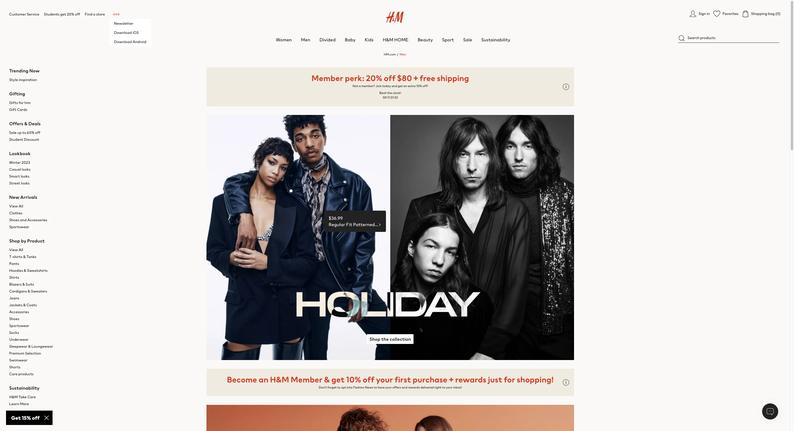 Task type: describe. For each thing, give the bounding box(es) containing it.
and inside member perk: 20% off $80 + free shipping not a member? join today and get an extra 10% off! beat the clock! 00:11:31:33
[[392, 84, 397, 88]]

your right have
[[386, 385, 392, 390]]

premium selection link
[[9, 350, 67, 357]]

sale link
[[463, 36, 472, 43]]

socks link
[[9, 329, 67, 336]]

shop the collection
[[370, 336, 411, 343]]

style inspiration link
[[9, 76, 67, 83]]

$36.99
[[329, 215, 343, 221]]

shoes and accessories link
[[9, 217, 67, 224]]

shirts
[[9, 275, 19, 280]]

$80
[[397, 72, 412, 84]]

free
[[420, 72, 436, 84]]

beauty
[[418, 36, 433, 43]]

shop for shop the collection
[[370, 336, 381, 343]]

& inside offers & deals sale up to 60% off student discount
[[24, 120, 27, 127]]

2 view all link from the top
[[9, 247, 67, 253]]

(0)
[[776, 11, 781, 16]]

shopping bag (0) link
[[742, 10, 781, 17]]

h&m take care link
[[9, 394, 67, 401]]

just
[[488, 374, 503, 385]]

divided link
[[320, 36, 336, 43]]

jeans link
[[9, 295, 67, 302]]

download for download ios
[[114, 30, 132, 35]]

view inside shop by product view all t-shirts & tanks pants hoodies & sweatshirts shirts blazers & suits cardigans & sweaters jeans jackets & coats accessories shoes sportswear socks underwear sleepwear & loungewear premium selection swimwear shorts care products
[[9, 247, 18, 253]]

offers & deals sale up to 60% off student discount
[[9, 120, 41, 142]]

beat
[[380, 90, 387, 95]]

jackets & coats link
[[9, 302, 67, 309]]

shopping!
[[517, 374, 554, 385]]

arrivals
[[20, 194, 37, 201]]

men inside header.primary.navigation element
[[301, 36, 310, 43]]

have
[[378, 385, 385, 390]]

pants
[[9, 261, 19, 266]]

sale up to 60% off link
[[9, 129, 67, 136]]

10% inside member perk: 20% off $80 + free shipping not a member? join today and get an extra 10% off! beat the clock! 00:11:31:33
[[417, 84, 422, 88]]

now
[[29, 67, 40, 74]]

an inside become an h&m member & get 10% off your first purchase + rewards just for shopping! don't forget to opt into fashion news to have your offers and rewards delivered right to your inbox!
[[259, 374, 269, 385]]

sportswear inside shop by product view all t-shirts & tanks pants hoodies & sweatshirts shirts blazers & suits cardigans & sweaters jeans jackets & coats accessories shoes sportswear socks underwear sleepwear & loungewear premium selection swimwear shorts care products
[[9, 323, 29, 328]]

new arrivals view all clothes shoes and accessories sportswear
[[9, 194, 47, 230]]

all inside new arrivals view all clothes shoes and accessories sportswear
[[19, 203, 23, 209]]

shirt
[[392, 221, 402, 228]]

shoes inside shop by product view all t-shirts & tanks pants hoodies & sweatshirts shirts blazers & suits cardigans & sweaters jeans jackets & coats accessories shoes sportswear socks underwear sleepwear & loungewear premium selection swimwear shorts care products
[[9, 316, 19, 322]]

android
[[133, 39, 146, 45]]

shop the collection link
[[367, 334, 414, 344]]

& inside become an h&m member & get 10% off your first purchase + rewards just for shopping! don't forget to opt into fashion news to have your offers and rewards delivered right to your inbox!
[[324, 374, 330, 385]]

& right hoodies
[[24, 268, 26, 273]]

patterned
[[353, 221, 375, 228]]

find
[[85, 11, 92, 17]]

baby link
[[345, 36, 356, 43]]

member perk: 20% off $80 + free shipping not a member? join today and get an extra 10% off! beat the clock! 00:11:31:33
[[312, 72, 469, 100]]

2 sportswear link from the top
[[9, 322, 67, 329]]

off inside offers & deals sale up to 60% off student discount
[[35, 130, 40, 135]]

sign in button
[[690, 10, 710, 17]]

hoodies & sweatshirts link
[[9, 267, 67, 274]]

member inside become an h&m member & get 10% off your first purchase + rewards just for shopping! don't forget to opt into fashion news to have your offers and rewards delivered right to your inbox!
[[291, 374, 323, 385]]

bag
[[768, 11, 775, 16]]

lookbook
[[9, 150, 31, 157]]

shirts
[[13, 254, 22, 259]]

home
[[395, 36, 409, 43]]

sign
[[699, 11, 706, 16]]

header.primary.navigation element
[[9, 5, 794, 47]]

find a store
[[85, 11, 105, 17]]

get inside member perk: 20% off $80 + free shipping not a member? join today and get an extra 10% off! beat the clock! 00:11:31:33
[[398, 84, 403, 88]]

gift
[[9, 107, 16, 112]]

up
[[17, 130, 22, 135]]

style
[[9, 77, 18, 82]]

casual looks link
[[9, 166, 67, 173]]

to left have
[[374, 385, 377, 390]]

care inside sustainability h&m take care learn more
[[27, 394, 36, 400]]

0 vertical spatial a
[[93, 11, 95, 17]]

0 vertical spatial men link
[[301, 36, 310, 43]]

products
[[18, 371, 34, 377]]

1 vertical spatial men
[[400, 52, 406, 57]]

perk:
[[345, 72, 365, 84]]

care inside shop by product view all t-shirts & tanks pants hoodies & sweatshirts shirts blazers & suits cardigans & sweaters jeans jackets & coats accessories shoes sportswear socks underwear sleepwear & loungewear premium selection swimwear shorts care products
[[9, 371, 18, 377]]

60%
[[27, 130, 34, 135]]

underwear link
[[9, 336, 67, 343]]

smart
[[9, 174, 20, 179]]

offers
[[393, 385, 401, 390]]

gift cards link
[[9, 106, 67, 113]]

shorts link
[[9, 364, 67, 371]]

shorts
[[9, 364, 20, 370]]

him
[[24, 100, 31, 105]]

get inside header.primary.navigation element
[[60, 11, 66, 17]]

swimwear
[[9, 357, 27, 363]]

h&m inside become an h&m member & get 10% off your first purchase + rewards just for shopping! don't forget to opt into fashion news to have your offers and rewards delivered right to your inbox!
[[270, 374, 289, 385]]

underwear
[[9, 337, 29, 342]]

0 horizontal spatial rewards
[[408, 385, 420, 390]]

your left inbox!
[[446, 385, 453, 390]]

0 vertical spatial looks
[[22, 167, 31, 172]]

clock!
[[393, 90, 401, 95]]

into
[[347, 385, 353, 390]]

a inside member perk: 20% off $80 + free shipping not a member? join today and get an extra 10% off! beat the clock! 00:11:31:33
[[359, 84, 361, 88]]

h&m home link
[[383, 36, 409, 43]]

kids link
[[365, 36, 374, 43]]

in
[[707, 11, 710, 16]]

to inside offers & deals sale up to 60% off student discount
[[22, 130, 26, 135]]

news
[[365, 385, 373, 390]]

your right news
[[376, 374, 393, 385]]

offers
[[9, 120, 23, 127]]

& left "suits" at the left of page
[[22, 282, 25, 287]]

shoes inside new arrivals view all clothes shoes and accessories sportswear
[[9, 217, 19, 223]]

accessories link
[[9, 309, 67, 315]]

street looks link
[[9, 180, 67, 187]]

the inside shop the collection "link"
[[381, 336, 389, 343]]

download ios link
[[110, 28, 151, 37]]

fit
[[346, 221, 352, 228]]

today
[[383, 84, 391, 88]]

the inside member perk: 20% off $80 + free shipping not a member? join today and get an extra 10% off! beat the clock! 00:11:31:33
[[387, 90, 392, 95]]

don't
[[319, 385, 327, 390]]

hm.com
[[384, 52, 396, 57]]

1 vertical spatial looks
[[21, 174, 29, 179]]

sweaters
[[31, 288, 47, 294]]

shirts link
[[9, 274, 67, 281]]

for inside gifting gifts for him gift cards
[[19, 100, 24, 105]]



Task type: vqa. For each thing, say whether or not it's contained in the screenshot.
the bottom guide
no



Task type: locate. For each thing, give the bounding box(es) containing it.
& right the shirts
[[23, 254, 26, 259]]

the left collection at bottom
[[381, 336, 389, 343]]

care down shorts
[[9, 371, 18, 377]]

looks right smart
[[21, 174, 29, 179]]

0 vertical spatial 20%
[[67, 11, 74, 17]]

0 horizontal spatial sale
[[9, 130, 16, 135]]

1 vertical spatial shoes
[[9, 316, 19, 322]]

0 vertical spatial sustainability
[[482, 36, 511, 43]]

collection
[[390, 336, 411, 343]]

20% left today
[[366, 72, 382, 84]]

1 horizontal spatial 20%
[[366, 72, 382, 84]]

become an h&m member & get 10% off your first purchase + rewards just for shopping! don't forget to opt into fashion news to have your offers and rewards delivered right to your inbox!
[[227, 374, 554, 390]]

accessories down jackets
[[9, 309, 29, 315]]

beauty link
[[418, 36, 433, 43]]

0 horizontal spatial an
[[259, 374, 269, 385]]

20% for get
[[67, 11, 74, 17]]

2 shoes from the top
[[9, 316, 19, 322]]

sportswear
[[9, 224, 29, 230], [9, 323, 29, 328]]

0 horizontal spatial and
[[20, 217, 27, 223]]

to left opt
[[337, 385, 341, 390]]

10% inside become an h&m member & get 10% off your first purchase + rewards just for shopping! don't forget to opt into fashion news to have your offers and rewards delivered right to your inbox!
[[346, 374, 361, 385]]

member?
[[362, 84, 375, 88]]

1 vertical spatial +
[[449, 374, 454, 385]]

rewards left delivered
[[408, 385, 420, 390]]

sustainability inside header.primary.navigation element
[[482, 36, 511, 43]]

1 vertical spatial sustainability
[[9, 384, 39, 391]]

off right join
[[384, 72, 396, 84]]

member left forget
[[291, 374, 323, 385]]

20% left find
[[67, 11, 74, 17]]

and right the offers
[[402, 385, 407, 390]]

selection
[[25, 351, 41, 356]]

and inside new arrivals view all clothes shoes and accessories sportswear
[[20, 217, 27, 223]]

2 vertical spatial get
[[332, 374, 345, 385]]

cardigans
[[9, 288, 27, 294]]

1 vertical spatial care
[[27, 394, 36, 400]]

0 vertical spatial sportswear
[[9, 224, 29, 230]]

1 vertical spatial for
[[504, 374, 515, 385]]

2 vertical spatial h&m
[[9, 394, 18, 400]]

forget
[[328, 385, 337, 390]]

t-shirts & tanks link
[[9, 253, 67, 260]]

1 vertical spatial member
[[291, 374, 323, 385]]

0 vertical spatial download
[[114, 30, 132, 35]]

to right right
[[442, 385, 446, 390]]

& left coats
[[23, 302, 26, 308]]

0 vertical spatial care
[[9, 371, 18, 377]]

1 horizontal spatial and
[[392, 84, 397, 88]]

1 vertical spatial shop
[[370, 336, 381, 343]]

sleepwear
[[9, 344, 27, 349]]

all inside shop by product view all t-shirts & tanks pants hoodies & sweatshirts shirts blazers & suits cardigans & sweaters jeans jackets & coats accessories shoes sportswear socks underwear sleepwear & loungewear premium selection swimwear shorts care products
[[19, 247, 23, 253]]

0 vertical spatial view all link
[[9, 203, 67, 210]]

care right take at the left bottom of the page
[[27, 394, 36, 400]]

download ios
[[114, 30, 139, 35]]

1 vertical spatial and
[[20, 217, 27, 223]]

jackets
[[9, 302, 22, 308]]

store
[[96, 11, 105, 17]]

10% left off!
[[417, 84, 422, 88]]

sustainability for sustainability h&m take care learn more
[[9, 384, 39, 391]]

download down newsletter
[[114, 30, 132, 35]]

shop
[[9, 237, 20, 244], [370, 336, 381, 343]]

0 horizontal spatial +
[[414, 72, 418, 84]]

view all link up tanks
[[9, 247, 67, 253]]

1 sportswear link from the top
[[9, 224, 67, 230]]

shoes up the socks
[[9, 316, 19, 322]]

shopping
[[752, 11, 768, 16]]

0 horizontal spatial for
[[19, 100, 24, 105]]

lookbook winter 2023 casual looks smart looks street looks
[[9, 150, 31, 186]]

1 horizontal spatial 10%
[[417, 84, 422, 88]]

off up student discount link
[[35, 130, 40, 135]]

an inside member perk: 20% off $80 + free shipping not a member? join today and get an extra 10% off! beat the clock! 00:11:31:33
[[404, 84, 407, 88]]

2 all from the top
[[19, 247, 23, 253]]

women
[[276, 36, 292, 43]]

find a store link
[[85, 11, 105, 17]]

regular
[[329, 221, 345, 228]]

0 vertical spatial and
[[392, 84, 397, 88]]

students get 20% off
[[44, 11, 80, 17]]

men link right /
[[400, 52, 406, 57]]

0 vertical spatial get
[[60, 11, 66, 17]]

street
[[9, 180, 20, 186]]

get inside become an h&m member & get 10% off your first purchase + rewards just for shopping! don't forget to opt into fashion news to have your offers and rewards delivered right to your inbox!
[[332, 374, 345, 385]]

0 vertical spatial shop
[[9, 237, 20, 244]]

men link
[[301, 36, 310, 43], [400, 52, 406, 57]]

0 horizontal spatial 10%
[[346, 374, 361, 385]]

0 horizontal spatial get
[[60, 11, 66, 17]]

sport
[[442, 36, 454, 43]]

2 horizontal spatial h&m
[[383, 36, 394, 43]]

for left him
[[19, 100, 24, 105]]

baby
[[345, 36, 356, 43]]

2 download from the top
[[114, 39, 132, 45]]

for right the just
[[504, 374, 515, 385]]

0 vertical spatial +
[[414, 72, 418, 84]]

take
[[19, 394, 27, 400]]

sale inside offers & deals sale up to 60% off student discount
[[9, 130, 16, 135]]

sweatshirts
[[27, 268, 48, 273]]

1 horizontal spatial men
[[400, 52, 406, 57]]

0 horizontal spatial men
[[301, 36, 310, 43]]

off inside member perk: 20% off $80 + free shipping not a member? join today and get an extra 10% off! beat the clock! 00:11:31:33
[[384, 72, 396, 84]]

sportswear link down clothes link on the left of the page
[[9, 224, 67, 230]]

sale left up
[[9, 130, 16, 135]]

1 all from the top
[[19, 203, 23, 209]]

sustainability up take at the left bottom of the page
[[9, 384, 39, 391]]

download down "download ios"
[[114, 39, 132, 45]]

not
[[353, 84, 358, 88]]

1 horizontal spatial men link
[[400, 52, 406, 57]]

0 vertical spatial men
[[301, 36, 310, 43]]

sportswear up the socks
[[9, 323, 29, 328]]

member left "perk:"
[[312, 72, 343, 84]]

clothes link
[[9, 210, 67, 217]]

view up "t-" at bottom left
[[9, 247, 18, 253]]

to right up
[[22, 130, 26, 135]]

0 horizontal spatial h&m
[[9, 394, 18, 400]]

0 vertical spatial shoes
[[9, 217, 19, 223]]

main content containing member perk: 20% off $80 + free shipping
[[0, 47, 790, 431]]

the right the beat on the top
[[387, 90, 392, 95]]

off left have
[[363, 374, 375, 385]]

students
[[44, 11, 59, 17]]

2 view from the top
[[9, 247, 18, 253]]

20% inside header.primary.navigation element
[[67, 11, 74, 17]]

shop inside "link"
[[370, 336, 381, 343]]

& left opt
[[324, 374, 330, 385]]

for
[[19, 100, 24, 105], [504, 374, 515, 385]]

1 vertical spatial the
[[381, 336, 389, 343]]

1 vertical spatial sportswear link
[[9, 322, 67, 329]]

men right women link
[[301, 36, 310, 43]]

1 horizontal spatial care
[[27, 394, 36, 400]]

student
[[9, 137, 23, 142]]

1 horizontal spatial get
[[332, 374, 345, 385]]

newsletter
[[114, 21, 134, 26]]

2 vertical spatial looks
[[21, 180, 30, 186]]

and
[[392, 84, 397, 88], [20, 217, 27, 223], [402, 385, 407, 390]]

+ right right
[[449, 374, 454, 385]]

coats
[[26, 302, 37, 308]]

1 vertical spatial download
[[114, 39, 132, 45]]

1 vertical spatial accessories
[[9, 309, 29, 315]]

1 sportswear from the top
[[9, 224, 29, 230]]

purchase
[[413, 374, 448, 385]]

0 horizontal spatial sustainability
[[9, 384, 39, 391]]

product
[[27, 237, 45, 244]]

casual
[[9, 167, 21, 172]]

1 vertical spatial 20%
[[366, 72, 382, 84]]

1 horizontal spatial a
[[359, 84, 361, 88]]

1 vertical spatial all
[[19, 247, 23, 253]]

0 vertical spatial 10%
[[417, 84, 422, 88]]

1 view from the top
[[9, 203, 18, 209]]

shop for shop by product view all t-shirts & tanks pants hoodies & sweatshirts shirts blazers & suits cardigans & sweaters jeans jackets & coats accessories shoes sportswear socks underwear sleepwear & loungewear premium selection swimwear shorts care products
[[9, 237, 20, 244]]

winter 2023 link
[[9, 159, 67, 166]]

lyocell
[[376, 221, 391, 228]]

shoes down clothes
[[9, 217, 19, 223]]

0 vertical spatial h&m
[[383, 36, 394, 43]]

1 vertical spatial sale
[[9, 130, 16, 135]]

20%
[[67, 11, 74, 17], [366, 72, 382, 84]]

/
[[397, 52, 399, 57]]

member inside member perk: 20% off $80 + free shipping not a member? join today and get an extra 10% off! beat the clock! 00:11:31:33
[[312, 72, 343, 84]]

0 horizontal spatial care
[[9, 371, 18, 377]]

h&m image
[[386, 11, 404, 23]]

cards
[[17, 107, 27, 112]]

+ inside become an h&m member & get 10% off your first purchase + rewards just for shopping! don't forget to opt into fashion news to have your offers and rewards delivered right to your inbox!
[[449, 374, 454, 385]]

looks right street
[[21, 180, 30, 186]]

rewards left the just
[[455, 374, 487, 385]]

cardigans & sweaters link
[[9, 288, 67, 295]]

h&m
[[383, 36, 394, 43], [270, 374, 289, 385], [9, 394, 18, 400]]

sustainability right sale link
[[482, 36, 511, 43]]

1 download from the top
[[114, 30, 132, 35]]

discount
[[24, 137, 39, 142]]

10% right opt
[[346, 374, 361, 385]]

1 vertical spatial men link
[[400, 52, 406, 57]]

1 shoes from the top
[[9, 217, 19, 223]]

0 vertical spatial member
[[312, 72, 343, 84]]

accessories inside new arrivals view all clothes shoes and accessories sportswear
[[27, 217, 47, 223]]

men right /
[[400, 52, 406, 57]]

for inside become an h&m member & get 10% off your first purchase + rewards just for shopping! don't forget to opt into fashion news to have your offers and rewards delivered right to your inbox!
[[504, 374, 515, 385]]

download android
[[114, 39, 146, 45]]

+ inside member perk: 20% off $80 + free shipping not a member? join today and get an extra 10% off! beat the clock! 00:11:31:33
[[414, 72, 418, 84]]

premium
[[9, 351, 24, 356]]

h&m inside sustainability h&m take care learn more
[[9, 394, 18, 400]]

Search products search field
[[679, 33, 780, 43]]

1 horizontal spatial +
[[449, 374, 454, 385]]

member
[[312, 72, 343, 84], [291, 374, 323, 385]]

& up selection at the bottom
[[28, 344, 31, 349]]

shop inside shop by product view all t-shirts & tanks pants hoodies & sweatshirts shirts blazers & suits cardigans & sweaters jeans jackets & coats accessories shoes sportswear socks underwear sleepwear & loungewear premium selection swimwear shorts care products
[[9, 237, 20, 244]]

0 vertical spatial sportswear link
[[9, 224, 67, 230]]

smart looks link
[[9, 173, 67, 180]]

0 vertical spatial sale
[[463, 36, 472, 43]]

0 horizontal spatial a
[[93, 11, 95, 17]]

get left into
[[332, 374, 345, 385]]

fashion
[[353, 385, 365, 390]]

2 horizontal spatial get
[[398, 84, 403, 88]]

download for download android
[[114, 39, 132, 45]]

1 vertical spatial sportswear
[[9, 323, 29, 328]]

and up clock!
[[392, 84, 397, 88]]

20% inside member perk: 20% off $80 + free shipping not a member? join today and get an extra 10% off! beat the clock! 00:11:31:33
[[366, 72, 382, 84]]

sustainability link
[[482, 36, 511, 43]]

your
[[376, 374, 393, 385], [386, 385, 392, 390], [446, 385, 453, 390]]

0 vertical spatial for
[[19, 100, 24, 105]]

new
[[9, 194, 19, 201]]

an left extra
[[404, 84, 407, 88]]

men link right women link
[[301, 36, 310, 43]]

view up clothes
[[9, 203, 18, 209]]

2 vertical spatial and
[[402, 385, 407, 390]]

shop left collection at bottom
[[370, 336, 381, 343]]

suits
[[26, 282, 34, 287]]

a right find
[[93, 11, 95, 17]]

accessories inside shop by product view all t-shirts & tanks pants hoodies & sweatshirts shirts blazers & suits cardigans & sweaters jeans jackets & coats accessories shoes sportswear socks underwear sleepwear & loungewear premium selection swimwear shorts care products
[[9, 309, 29, 315]]

jeans
[[9, 295, 19, 301]]

off left find
[[75, 11, 80, 17]]

0 vertical spatial the
[[387, 90, 392, 95]]

1 vertical spatial 10%
[[346, 374, 361, 385]]

& down "suits" at the left of page
[[28, 288, 30, 294]]

view inside new arrivals view all clothes shoes and accessories sportswear
[[9, 203, 18, 209]]

1 horizontal spatial h&m
[[270, 374, 289, 385]]

1 horizontal spatial sale
[[463, 36, 472, 43]]

divided
[[320, 36, 336, 43]]

to
[[22, 130, 26, 135], [337, 385, 341, 390], [374, 385, 377, 390], [442, 385, 446, 390]]

0 vertical spatial accessories
[[27, 217, 47, 223]]

0 horizontal spatial men link
[[301, 36, 310, 43]]

main content
[[0, 47, 790, 431]]

view all link down arrivals
[[9, 203, 67, 210]]

20% for perk:
[[366, 72, 382, 84]]

1 vertical spatial an
[[259, 374, 269, 385]]

1 horizontal spatial for
[[504, 374, 515, 385]]

&
[[24, 120, 27, 127], [23, 254, 26, 259], [24, 268, 26, 273], [22, 282, 25, 287], [28, 288, 30, 294], [23, 302, 26, 308], [28, 344, 31, 349], [324, 374, 330, 385]]

service
[[27, 11, 39, 17]]

+ right $80 on the top of page
[[414, 72, 418, 84]]

care products link
[[9, 371, 67, 378]]

shopping bag (0)
[[752, 11, 781, 16]]

2 horizontal spatial and
[[402, 385, 407, 390]]

looks down 2023
[[22, 167, 31, 172]]

and down clothes
[[20, 217, 27, 223]]

sportswear inside new arrivals view all clothes shoes and accessories sportswear
[[9, 224, 29, 230]]

sustainability for sustainability
[[482, 36, 511, 43]]

sportswear down clothes
[[9, 224, 29, 230]]

hoodies
[[9, 268, 23, 273]]

a right not
[[359, 84, 361, 88]]

join
[[376, 84, 382, 88]]

off inside become an h&m member & get 10% off your first purchase + rewards just for shopping! don't forget to opt into fashion news to have your offers and rewards delivered right to your inbox!
[[363, 374, 375, 385]]

student discount link
[[9, 136, 67, 143]]

an right become
[[259, 374, 269, 385]]

all up the shirts
[[19, 247, 23, 253]]

2 sportswear from the top
[[9, 323, 29, 328]]

rewards
[[455, 374, 487, 385], [408, 385, 420, 390]]

view all link
[[9, 203, 67, 210], [9, 247, 67, 253]]

customer service link
[[9, 11, 39, 17]]

1 horizontal spatial sustainability
[[482, 36, 511, 43]]

0 horizontal spatial 20%
[[67, 11, 74, 17]]

1 vertical spatial get
[[398, 84, 403, 88]]

1 view all link from the top
[[9, 203, 67, 210]]

first
[[395, 374, 411, 385]]

regular fit patterned lyocell shirt
[[329, 221, 402, 228]]

get up clock!
[[398, 84, 403, 88]]

1 horizontal spatial rewards
[[455, 374, 487, 385]]

sale right the sport link
[[463, 36, 472, 43]]

0 vertical spatial an
[[404, 84, 407, 88]]

shop left by
[[9, 237, 20, 244]]

sportswear link down accessories link
[[9, 322, 67, 329]]

1 horizontal spatial an
[[404, 84, 407, 88]]

and inside become an h&m member & get 10% off your first purchase + rewards just for shopping! don't forget to opt into fashion news to have your offers and rewards delivered right to your inbox!
[[402, 385, 407, 390]]

off inside header.primary.navigation element
[[75, 11, 80, 17]]

1 horizontal spatial shop
[[370, 336, 381, 343]]

trending now style inspiration
[[9, 67, 40, 82]]

1 vertical spatial view all link
[[9, 247, 67, 253]]

all up clothes
[[19, 203, 23, 209]]

h&m inside header.primary.navigation element
[[383, 36, 394, 43]]

get right students
[[60, 11, 66, 17]]

socks
[[9, 330, 19, 335]]

1 vertical spatial view
[[9, 247, 18, 253]]

1 vertical spatial h&m
[[270, 374, 289, 385]]

1 vertical spatial a
[[359, 84, 361, 88]]

off
[[75, 11, 80, 17], [384, 72, 396, 84], [35, 130, 40, 135], [363, 374, 375, 385]]

sale inside header.primary.navigation element
[[463, 36, 472, 43]]

accessories down clothes link on the left of the page
[[27, 217, 47, 223]]

& left deals
[[24, 120, 27, 127]]

0 vertical spatial view
[[9, 203, 18, 209]]

0 horizontal spatial shop
[[9, 237, 20, 244]]

favorites link
[[714, 10, 739, 17]]

download
[[114, 30, 132, 35], [114, 39, 132, 45]]

trending
[[9, 67, 28, 74]]

0 vertical spatial all
[[19, 203, 23, 209]]



